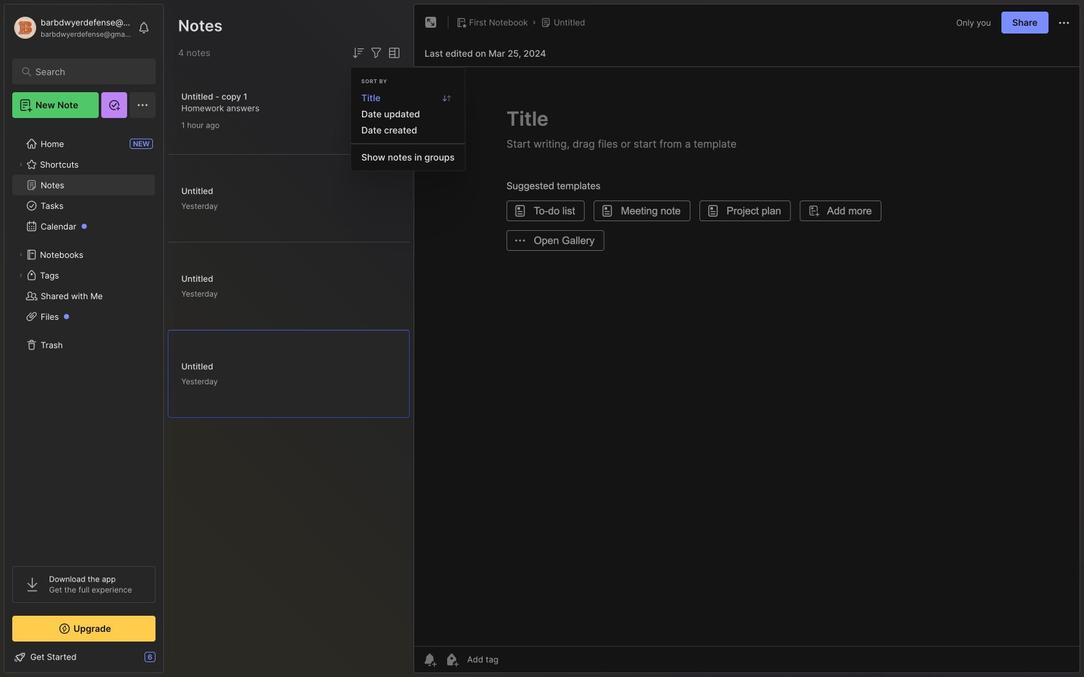 Task type: vqa. For each thing, say whether or not it's contained in the screenshot.
Search text box
yes



Task type: describe. For each thing, give the bounding box(es) containing it.
click to collapse image
[[163, 654, 173, 669]]

View options field
[[384, 45, 402, 61]]

dropdown list menu
[[351, 90, 465, 166]]

Note Editor text field
[[414, 66, 1080, 647]]

Add filters field
[[369, 45, 384, 61]]

Help and Learning task checklist field
[[5, 647, 163, 668]]

add a reminder image
[[422, 653, 438, 668]]

more actions image
[[1057, 15, 1072, 31]]

expand notebooks image
[[17, 251, 25, 259]]

More actions field
[[1057, 14, 1072, 31]]

expand tags image
[[17, 272, 25, 280]]

add filters image
[[369, 45, 384, 61]]



Task type: locate. For each thing, give the bounding box(es) containing it.
add tag image
[[444, 653, 460, 668]]

None search field
[[36, 64, 138, 79]]

Sort options field
[[351, 45, 366, 61]]

Account field
[[12, 15, 132, 41]]

note window element
[[414, 4, 1081, 677]]

Search text field
[[36, 66, 138, 78]]

none search field inside "main" 'element'
[[36, 64, 138, 79]]

tree inside "main" 'element'
[[5, 126, 163, 555]]

expand note image
[[423, 15, 439, 30]]

tree
[[5, 126, 163, 555]]

main element
[[0, 0, 168, 678]]

Add tag field
[[466, 655, 563, 666]]



